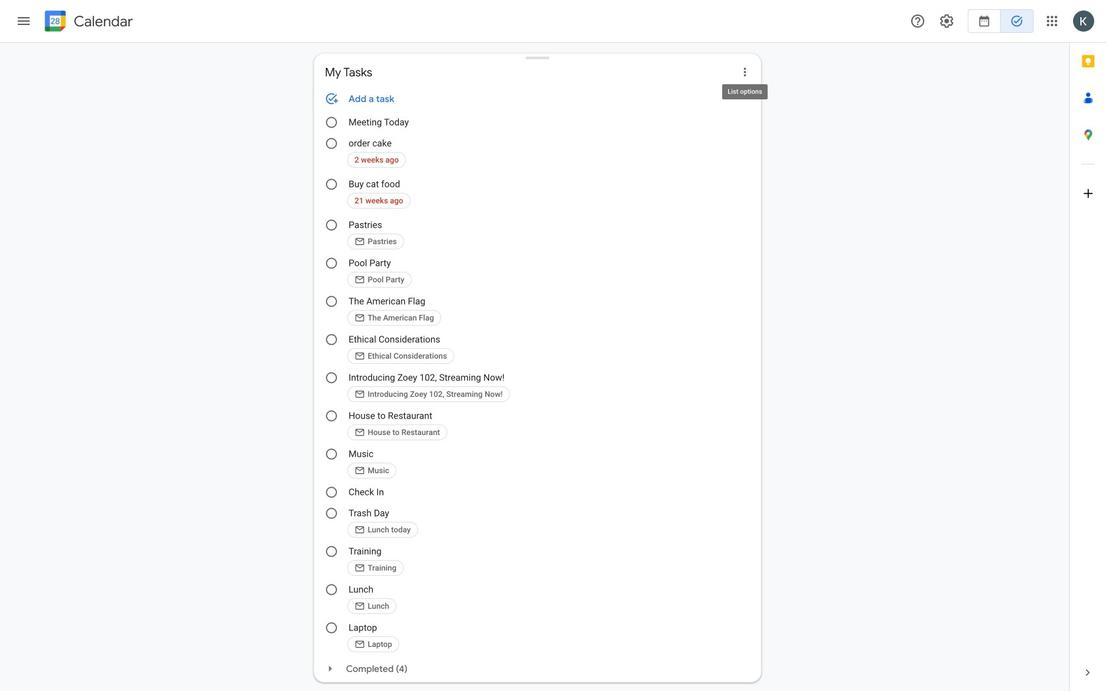 Task type: locate. For each thing, give the bounding box(es) containing it.
settings menu image
[[939, 13, 955, 29]]

tab list
[[1070, 43, 1107, 655]]

tasks sidebar image
[[16, 13, 32, 29]]

heading
[[71, 14, 133, 29]]



Task type: describe. For each thing, give the bounding box(es) containing it.
heading inside calendar element
[[71, 14, 133, 29]]

calendar element
[[42, 8, 133, 37]]

support menu image
[[910, 13, 926, 29]]



Task type: vqa. For each thing, say whether or not it's contained in the screenshot.
topmost 25
no



